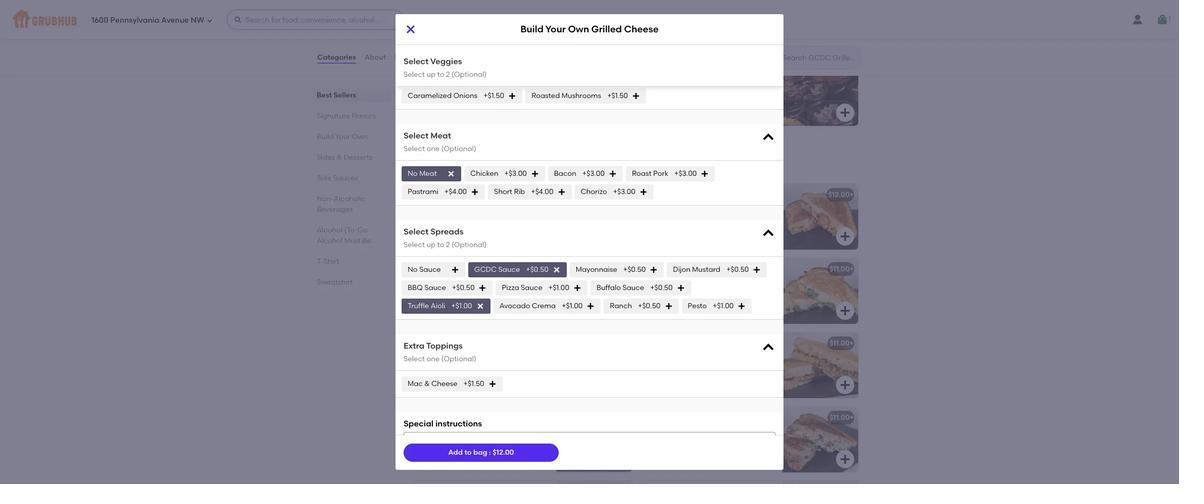 Task type: vqa. For each thing, say whether or not it's contained in the screenshot.


Task type: describe. For each thing, give the bounding box(es) containing it.
svg image for bbq sauce
[[479, 284, 487, 292]]

0 vertical spatial american
[[443, 190, 477, 199]]

+$0.50 for buffalo sauce
[[651, 284, 673, 292]]

+$4.00 for pastrami
[[445, 188, 467, 196]]

pepper inside pepper jack cheese, chorizo crumble, pico de gallo, avocado crema
[[647, 205, 671, 213]]

and inside cheddar and pepper jack cheese, cajun crunch (bell pepper, celery, onion) remoulade
[[679, 353, 693, 362]]

1 horizontal spatial $12.00
[[829, 190, 850, 199]]

patty
[[604, 163, 620, 171]]

nw
[[191, 15, 205, 25]]

flavors:
[[492, 163, 514, 171]]

on
[[459, 48, 468, 57]]

gallo,
[[708, 215, 728, 224]]

tomato soup cup $4.00
[[422, 93, 484, 113]]

green goddess
[[647, 265, 700, 273]]

+ for mozzarella, feta cheese, spinach, tomato, diced red onion
[[624, 413, 628, 422]]

0 horizontal spatial crema
[[532, 302, 556, 310]]

pulled
[[420, 364, 441, 372]]

ordered
[[430, 48, 458, 57]]

build for build your own grilled cheese $9.50 +
[[648, 93, 666, 101]]

+$0.50 for ranch
[[639, 302, 661, 310]]

0 vertical spatial herb
[[670, 413, 687, 422]]

young
[[420, 190, 442, 199]]

add to bag : $12.00
[[449, 448, 514, 457]]

sides
[[317, 153, 335, 162]]

svg image for mac & cheese
[[489, 380, 497, 388]]

cheese, inside cheddar and pepper jack cheese, cajun crunch (bell pepper, celery, onion) remoulade
[[740, 353, 768, 362]]

onion)
[[647, 374, 668, 383]]

5 select from the top
[[404, 131, 429, 141]]

1600 pennsylvania avenue nw
[[92, 15, 205, 25]]

buffalo sauce
[[597, 284, 645, 292]]

reviews button
[[394, 39, 424, 76]]

pork
[[654, 169, 669, 178]]

$11.00 for cheddar and blue cheese, buffalo crunch (diced carrot, celery, onion), ranch and hot sauce
[[604, 265, 624, 273]]

+ for american cheese, diced tomato, bacon
[[624, 190, 628, 199]]

mozzarella cheese, spinach, basil, pesto
[[647, 279, 764, 298]]

bbq for bbq sauce
[[408, 284, 423, 292]]

grubhub
[[470, 48, 500, 57]]

about
[[365, 53, 386, 62]]

melt,
[[621, 163, 635, 171]]

sellers for best sellers most ordered on grubhub
[[438, 34, 473, 47]]

+ for mozzarella cheese, spinach, basil, pesto
[[850, 265, 855, 273]]

pesto inside mozzarella cheese, spinach, basil, pesto
[[647, 289, 666, 298]]

short
[[494, 188, 513, 196]]

as
[[544, 163, 551, 171]]

available
[[516, 163, 543, 171]]

own for build your own grilled cheese $9.50 +
[[684, 93, 700, 101]]

buffalo blue image
[[557, 258, 632, 324]]

best for best sellers most ordered on grubhub
[[412, 34, 435, 47]]

gcdc sauce
[[475, 265, 520, 274]]

toppings
[[427, 341, 463, 351]]

truffle for truffle herb
[[647, 413, 669, 422]]

mozzarella for green
[[647, 279, 683, 288]]

goddess
[[670, 265, 700, 273]]

bbq image
[[557, 333, 632, 398]]

4 select from the top
[[404, 70, 425, 79]]

select spreads select up to 2 (optional)
[[404, 227, 487, 249]]

sauce for buffalo sauce
[[623, 284, 645, 292]]

+$3.00 for chicken
[[505, 169, 527, 178]]

sauce for bbq sauce
[[425, 284, 446, 292]]

signature flavors gcdc's famous signature flavors: available as a grilled cheese, patty melt, or mac & cheese bowl.
[[412, 149, 704, 171]]

mustard
[[693, 265, 721, 274]]

cup
[[469, 93, 484, 101]]

dijon
[[674, 265, 691, 274]]

0 horizontal spatial $12.00
[[493, 448, 514, 457]]

mayonnaise
[[576, 265, 618, 274]]

reuben image
[[557, 481, 632, 484]]

mozzarella cheese, roasted mushrooms, spinach, truffle herb aioli
[[647, 428, 761, 457]]

your for build your own grilled cheese $9.50 +
[[667, 93, 682, 101]]

special instructions
[[404, 419, 482, 429]]

gcdc's
[[412, 163, 436, 171]]

sauce for no sauce
[[420, 265, 441, 274]]

1 horizontal spatial pesto
[[688, 302, 707, 310]]

mac & cheese
[[408, 380, 458, 388]]

+$0.50 for mayonnaise
[[624, 265, 646, 274]]

+$1.50 for roasted mushrooms
[[608, 92, 628, 100]]

cheddar and blue cheese, buffalo crunch (diced carrot, celery, onion), ranch and hot sauce
[[420, 279, 543, 308]]

pennsylvania
[[110, 15, 160, 25]]

(optional) up onions
[[452, 70, 487, 79]]

1600
[[92, 15, 109, 25]]

green goddess image
[[783, 258, 859, 324]]

cheese, inside 'cheddar and blue cheese, buffalo crunch (diced carrot, celery, onion), ranch and hot sauce'
[[484, 279, 512, 288]]

2 2 from the top
[[446, 70, 450, 79]]

herb inside mozzarella cheese, roasted mushrooms, spinach, truffle herb aioli
[[744, 438, 761, 447]]

roasted inside mozzarella cheese, roasted mushrooms, spinach, truffle herb aioli
[[714, 428, 743, 436]]

aioli inside mozzarella cheese, roasted mushrooms, spinach, truffle herb aioli
[[647, 448, 661, 457]]

$4.00
[[422, 105, 441, 113]]

buffalo inside 'cheddar and blue cheese, buffalo crunch (diced carrot, celery, onion), ranch and hot sauce'
[[514, 279, 538, 288]]

chorizo inside pepper jack cheese, chorizo crumble, pico de gallo, avocado crema
[[721, 205, 748, 213]]

0 horizontal spatial blue
[[447, 265, 462, 273]]

+$1.00 for aioli
[[452, 302, 473, 310]]

to right spinach
[[438, 70, 445, 79]]

veggies up spinach
[[419, 55, 446, 64]]

ranch inside 'cheddar and blue cheese, buffalo crunch (diced carrot, celery, onion), ranch and hot sauce'
[[420, 300, 442, 308]]

young american image
[[557, 184, 632, 250]]

veggies right most
[[431, 57, 462, 66]]

add
[[449, 448, 463, 457]]

side sauces
[[317, 174, 359, 183]]

tomato
[[422, 93, 448, 101]]

& inside signature flavors gcdc's famous signature flavors: available as a grilled cheese, patty melt, or mac & cheese bowl.
[[658, 163, 663, 171]]

extra toppings select one (optional)
[[404, 341, 477, 363]]

1 horizontal spatial ranch
[[610, 302, 632, 310]]

jalapeno,
[[504, 353, 539, 362]]

tomato, inside american cheese, diced tomato, bacon
[[507, 205, 535, 213]]

0 horizontal spatial aioli
[[431, 302, 446, 310]]

7 select from the top
[[404, 227, 429, 237]]

search icon image
[[767, 52, 779, 64]]

pepper inside cheddar and pepper jack cheese, cajun crunch (bell pepper, celery, onion) remoulade
[[694, 353, 719, 362]]

:
[[489, 448, 491, 457]]

svg image for roasted mushrooms
[[633, 92, 641, 100]]

$11.00 for cheddar and pepper jack cheese, cajun crunch (bell pepper, celery, onion) remoulade
[[830, 339, 850, 348]]

non-
[[317, 195, 334, 203]]

signature flavors tab
[[317, 111, 388, 121]]

or
[[637, 163, 643, 171]]

caramelized
[[408, 92, 452, 100]]

to left the bag at the left
[[465, 448, 472, 457]]

0 horizontal spatial roasted
[[532, 92, 560, 100]]

up for veggies
[[427, 30, 436, 39]]

0 vertical spatial chorizo
[[581, 188, 607, 196]]

2 for veggies
[[446, 30, 450, 39]]

crema inside pepper jack cheese, chorizo crumble, pico de gallo, avocado crema
[[647, 225, 671, 234]]

cajun image
[[783, 333, 859, 398]]

(optional) inside select meat select one (optional)
[[442, 145, 477, 153]]

+ for pepper jack cheese, chorizo crumble, pico de gallo, avocado crema
[[850, 190, 855, 199]]

cheese inside signature flavors gcdc's famous signature flavors: available as a grilled cheese, patty melt, or mac & cheese bowl.
[[665, 163, 687, 171]]

1 horizontal spatial bacon
[[555, 169, 577, 178]]

+$0.50 for bbq sauce
[[452, 284, 475, 292]]

basil,
[[746, 279, 764, 288]]

+$1.50 for mac & cheese
[[464, 380, 485, 388]]

build for build your own grilled cheese
[[521, 23, 544, 35]]

best for best sellers
[[317, 91, 332, 100]]

hot
[[459, 300, 472, 308]]

+$3.00 for roast pork
[[675, 169, 697, 178]]

avocado inside pepper jack cheese, chorizo crumble, pico de gallo, avocado crema
[[730, 215, 760, 224]]

cheddar for pork,
[[420, 353, 451, 362]]

onion
[[487, 438, 508, 447]]

mozzarella,
[[420, 428, 458, 436]]

sauce inside cheddar cheese, diced jalapeno, pulled pork, mac and chees, bbq sauce
[[420, 374, 442, 383]]

t-shirt tab
[[317, 256, 388, 267]]

+$0.50 for gcdc sauce
[[526, 265, 549, 274]]

alcoholic
[[334, 195, 366, 203]]

build your own
[[317, 132, 368, 141]]

to up ordered
[[438, 30, 445, 39]]

build your own grilled cheese $9.50 +
[[648, 93, 753, 113]]

veggies up best sellers most ordered on grubhub
[[431, 17, 462, 27]]

mediterranean
[[420, 413, 472, 422]]

bbq for bbq
[[420, 339, 435, 348]]

spinach, inside mozzarella cheese, roasted mushrooms, spinach, truffle herb aioli
[[690, 438, 720, 447]]

pizza
[[502, 284, 520, 292]]

side
[[317, 174, 332, 183]]

and inside cheddar cheese, diced jalapeno, pulled pork, mac and chees, bbq sauce
[[478, 364, 492, 372]]

bbq sauce
[[408, 284, 446, 292]]

1 select veggies select up to 2 (optional) from the top
[[404, 17, 487, 39]]

no for select meat
[[408, 169, 418, 178]]

young american
[[420, 190, 477, 199]]

cheese, inside pepper jack cheese, chorizo crumble, pico de gallo, avocado crema
[[692, 205, 720, 213]]

best sellers tab
[[317, 90, 388, 101]]

jack inside pepper jack cheese, chorizo crumble, pico de gallo, avocado crema
[[673, 205, 690, 213]]

mac inside signature flavors gcdc's famous signature flavors: available as a grilled cheese, patty melt, or mac & cheese bowl.
[[644, 163, 657, 171]]

best sellers most ordered on grubhub
[[412, 34, 500, 57]]

cheddar for cajun
[[647, 353, 677, 362]]

beverages
[[317, 205, 353, 214]]

diced for tomato,
[[485, 205, 505, 213]]

signature for signature flavors gcdc's famous signature flavors: available as a grilled cheese, patty melt, or mac & cheese bowl.
[[412, 149, 464, 162]]

red
[[472, 438, 485, 447]]

instructions
[[436, 419, 482, 429]]

svg image for caramelized onions
[[509, 92, 517, 100]]

grilled for build your own grilled cheese $9.50 +
[[702, 93, 725, 101]]

reviews
[[395, 53, 423, 62]]

(diced
[[447, 289, 469, 298]]

+ for cheddar and pepper jack cheese, cajun crunch (bell pepper, celery, onion) remoulade
[[850, 339, 855, 348]]

sauce for gcdc sauce
[[499, 265, 520, 274]]

(optional) inside 'extra toppings select one (optional)'
[[442, 355, 477, 363]]

feta
[[460, 428, 475, 436]]

one for toppings
[[427, 355, 440, 363]]

sauces
[[334, 174, 359, 183]]

de
[[697, 215, 706, 224]]

pork,
[[443, 364, 460, 372]]

buffalo for buffalo blue
[[420, 265, 445, 273]]

truffle herb
[[647, 413, 687, 422]]

celery, inside 'cheddar and blue cheese, buffalo crunch (diced carrot, celery, onion), ranch and hot sauce'
[[495, 289, 518, 298]]

truffle inside mozzarella cheese, roasted mushrooms, spinach, truffle herb aioli
[[721, 438, 743, 447]]

meat for no
[[420, 169, 437, 178]]

cheddar cheese, diced jalapeno, pulled pork, mac and chees, bbq sauce
[[420, 353, 539, 383]]

$11.00 + for cheddar and blue cheese, buffalo crunch (diced carrot, celery, onion), ranch and hot sauce
[[604, 265, 628, 273]]

(optional) up on
[[452, 30, 487, 39]]

roast pork
[[632, 169, 669, 178]]

avenue
[[161, 15, 189, 25]]

categories
[[317, 53, 356, 62]]

truffle herb image
[[783, 407, 859, 473]]

3 select from the top
[[404, 57, 429, 66]]

Search GCDC Grilled Cheese Bar search field
[[782, 53, 859, 63]]

svg image for roast pork
[[701, 170, 709, 178]]



Task type: locate. For each thing, give the bounding box(es) containing it.
your inside build your own grilled cheese $9.50 +
[[667, 93, 682, 101]]

buffalo up onion),
[[514, 279, 538, 288]]

1 horizontal spatial buffalo
[[514, 279, 538, 288]]

up down spreads
[[427, 241, 436, 249]]

cheese, inside mozzarella cheese, roasted mushrooms, spinach, truffle herb aioli
[[685, 428, 713, 436]]

0 vertical spatial avocado
[[730, 215, 760, 224]]

to
[[438, 30, 445, 39], [438, 70, 445, 79], [438, 241, 445, 249], [465, 448, 472, 457]]

0 vertical spatial crunch
[[420, 289, 446, 298]]

diced for jalapeno,
[[482, 353, 502, 362]]

0 vertical spatial bbq
[[408, 284, 423, 292]]

mac right or
[[644, 163, 657, 171]]

1 vertical spatial spinach,
[[507, 428, 537, 436]]

3 2 from the top
[[446, 241, 450, 249]]

flavors inside "tab"
[[352, 112, 376, 120]]

t-
[[317, 257, 324, 266]]

& inside tab
[[337, 153, 342, 162]]

(bell
[[696, 364, 711, 372]]

1 horizontal spatial +$4.00
[[531, 188, 554, 196]]

no
[[408, 55, 418, 64], [408, 169, 418, 178], [408, 265, 418, 274]]

flavors inside signature flavors gcdc's famous signature flavors: available as a grilled cheese, patty melt, or mac & cheese bowl.
[[466, 149, 505, 162]]

meat down $4.00
[[431, 131, 451, 141]]

2 vertical spatial spinach,
[[690, 438, 720, 447]]

$11.00 for mozzarella cheese, spinach, basil, pesto
[[830, 265, 850, 273]]

up for sauce
[[427, 241, 436, 249]]

svg image inside 1 button
[[1157, 14, 1169, 26]]

pepper
[[647, 205, 671, 213], [694, 353, 719, 362]]

pepper up 'crumble,'
[[647, 205, 671, 213]]

gcdc
[[475, 265, 497, 274]]

signature left flavors:
[[462, 163, 490, 171]]

jack up pico at the top right
[[673, 205, 690, 213]]

1 vertical spatial your
[[667, 93, 682, 101]]

&
[[337, 153, 342, 162], [658, 163, 663, 171], [425, 380, 430, 388]]

one inside 'extra toppings select one (optional)'
[[427, 355, 440, 363]]

1 select from the top
[[404, 17, 429, 27]]

crema
[[647, 225, 671, 234], [532, 302, 556, 310]]

mozzarella for truffle
[[647, 428, 683, 436]]

+$4.00 right rib
[[531, 188, 554, 196]]

+$1.00 for sauce
[[549, 284, 570, 292]]

1 vertical spatial celery,
[[741, 364, 763, 372]]

one inside select meat select one (optional)
[[427, 145, 440, 153]]

chorizo up gallo,
[[721, 205, 748, 213]]

0 vertical spatial truffle
[[408, 302, 429, 310]]

sides & desserts
[[317, 153, 373, 162]]

1 vertical spatial jack
[[721, 353, 738, 362]]

build inside build your own grilled cheese $9.50 +
[[648, 93, 666, 101]]

remoulade
[[670, 374, 710, 383]]

svg image
[[1157, 14, 1169, 26], [405, 23, 417, 35], [469, 74, 477, 82], [509, 92, 517, 100], [633, 92, 641, 100], [447, 170, 455, 178], [701, 170, 709, 178], [558, 188, 566, 196], [650, 266, 658, 274], [479, 284, 487, 292], [574, 284, 582, 292], [677, 284, 685, 292], [587, 302, 595, 310], [762, 341, 776, 355], [489, 380, 497, 388]]

0 horizontal spatial your
[[335, 132, 350, 141]]

1 horizontal spatial own
[[568, 23, 590, 35]]

1 vertical spatial &
[[658, 163, 663, 171]]

+$1.00 right onion),
[[549, 284, 570, 292]]

bacon inside american cheese, diced tomato, bacon
[[420, 215, 442, 224]]

mac right the pork,
[[461, 364, 477, 372]]

2 up ordered
[[446, 30, 450, 39]]

build inside tab
[[317, 132, 334, 141]]

and up "(diced"
[[453, 279, 466, 288]]

0 vertical spatial mozzarella
[[647, 279, 683, 288]]

diced up add
[[450, 438, 470, 447]]

+$1.50 for caramelized onions
[[484, 92, 505, 100]]

sellers inside best sellers most ordered on grubhub
[[438, 34, 473, 47]]

famous
[[437, 163, 460, 171]]

$12.00 +
[[829, 190, 855, 199]]

1 horizontal spatial herb
[[744, 438, 761, 447]]

pepper jack cheese, chorizo crumble, pico de gallo, avocado crema
[[647, 205, 760, 234]]

best sellers
[[317, 91, 356, 100]]

jack inside cheddar and pepper jack cheese, cajun crunch (bell pepper, celery, onion) remoulade
[[721, 353, 738, 362]]

cheddar down buffalo blue at bottom
[[420, 279, 451, 288]]

spinach, inside mozzarella cheese, spinach, basil, pesto
[[714, 279, 744, 288]]

bbq down no sauce
[[408, 284, 423, 292]]

1 horizontal spatial tomato,
[[507, 205, 535, 213]]

onions
[[454, 92, 478, 100]]

bacon right as
[[555, 169, 577, 178]]

pastrami
[[408, 188, 439, 196]]

ranch down buffalo sauce
[[610, 302, 632, 310]]

0 vertical spatial grilled
[[592, 23, 622, 35]]

tomato, down rib
[[507, 205, 535, 213]]

2 no from the top
[[408, 169, 418, 178]]

aioli down bbq sauce
[[431, 302, 446, 310]]

one for meat
[[427, 145, 440, 153]]

aioli
[[431, 302, 446, 310], [647, 448, 661, 457]]

(optional) up "famous"
[[442, 145, 477, 153]]

up down no veggies
[[427, 70, 436, 79]]

desserts
[[344, 153, 373, 162]]

0 vertical spatial &
[[337, 153, 342, 162]]

2 down spreads
[[446, 241, 450, 249]]

2 vertical spatial grilled
[[558, 163, 577, 171]]

+$4.00 for short rib
[[531, 188, 554, 196]]

1 vertical spatial aioli
[[647, 448, 661, 457]]

chorizo down patty
[[581, 188, 607, 196]]

diced inside mozzarella, feta cheese, spinach, tomato, diced red onion
[[450, 438, 470, 447]]

a
[[552, 163, 556, 171]]

0 horizontal spatial truffle
[[408, 302, 429, 310]]

1 vertical spatial meat
[[420, 169, 437, 178]]

2 inside select spreads select up to 2 (optional)
[[446, 241, 450, 249]]

$11.00 + for mozzarella, feta cheese, spinach, tomato, diced red onion
[[604, 413, 628, 422]]

(optional)
[[452, 30, 487, 39], [452, 70, 487, 79], [442, 145, 477, 153], [452, 241, 487, 249], [442, 355, 477, 363]]

pizza sauce
[[502, 284, 543, 292]]

jack up pepper,
[[721, 353, 738, 362]]

+ inside build your own grilled cheese $9.50 +
[[666, 105, 671, 113]]

1 mozzarella from the top
[[647, 279, 683, 288]]

+$0.50 down buffalo sauce
[[639, 302, 661, 310]]

0 horizontal spatial sellers
[[334, 91, 356, 100]]

cheese, inside american cheese, diced tomato, bacon
[[455, 205, 483, 213]]

1 horizontal spatial pepper
[[694, 353, 719, 362]]

+$0.50 up hot at the left bottom of the page
[[452, 284, 475, 292]]

$11.00 + for american cheese, diced tomato, bacon
[[604, 190, 628, 199]]

avocado
[[730, 215, 760, 224], [500, 302, 531, 310]]

cheddar inside 'cheddar and blue cheese, buffalo crunch (diced carrot, celery, onion), ranch and hot sauce'
[[420, 279, 451, 288]]

to inside select spreads select up to 2 (optional)
[[438, 241, 445, 249]]

0 vertical spatial no
[[408, 55, 418, 64]]

up
[[427, 30, 436, 39], [427, 70, 436, 79], [427, 241, 436, 249]]

flavors down best sellers tab
[[352, 112, 376, 120]]

+$3.00 up rib
[[505, 169, 527, 178]]

grilled inside build your own grilled cheese $9.50 +
[[702, 93, 725, 101]]

0 vertical spatial 2
[[446, 30, 450, 39]]

1 vertical spatial avocado
[[500, 302, 531, 310]]

crema down onion),
[[532, 302, 556, 310]]

1 vertical spatial crunch
[[669, 364, 694, 372]]

0 vertical spatial tomato,
[[507, 205, 535, 213]]

2
[[446, 30, 450, 39], [446, 70, 450, 79], [446, 241, 450, 249]]

9 select from the top
[[404, 355, 425, 363]]

+$0.50 for spinach
[[442, 73, 465, 82]]

2 horizontal spatial &
[[658, 163, 663, 171]]

and left chees,
[[478, 364, 492, 372]]

meat inside select meat select one (optional)
[[431, 131, 451, 141]]

cheddar up pulled
[[420, 353, 451, 362]]

celery, inside cheddar and pepper jack cheese, cajun crunch (bell pepper, celery, onion) remoulade
[[741, 364, 763, 372]]

cajun
[[647, 364, 667, 372]]

ranch
[[420, 300, 442, 308], [610, 302, 632, 310]]

build your own tab
[[317, 131, 388, 142]]

to down spreads
[[438, 241, 445, 249]]

$11.00 + for mozzarella cheese, spinach, basil, pesto
[[830, 265, 855, 273]]

green
[[647, 265, 668, 273]]

cheese, inside mozzarella, feta cheese, spinach, tomato, diced red onion
[[477, 428, 505, 436]]

1 horizontal spatial avocado
[[730, 215, 760, 224]]

0 vertical spatial one
[[427, 145, 440, 153]]

blue up carrot,
[[468, 279, 483, 288]]

& for cheese
[[425, 380, 430, 388]]

spinach, up onion
[[507, 428, 537, 436]]

0 vertical spatial blue
[[447, 265, 462, 273]]

1 horizontal spatial jack
[[721, 353, 738, 362]]

flavors up chicken on the left top of the page
[[466, 149, 505, 162]]

0 horizontal spatial mac
[[408, 380, 423, 388]]

blue
[[447, 265, 462, 273], [468, 279, 483, 288]]

+$0.50
[[442, 73, 465, 82], [526, 265, 549, 274], [624, 265, 646, 274], [727, 265, 749, 274], [452, 284, 475, 292], [651, 284, 673, 292], [639, 302, 661, 310]]

3 up from the top
[[427, 241, 436, 249]]

1 vertical spatial roasted
[[714, 428, 743, 436]]

+$1.00 down "(diced"
[[452, 302, 473, 310]]

sellers up on
[[438, 34, 473, 47]]

roast
[[632, 169, 652, 178]]

your for build your own
[[335, 132, 350, 141]]

best inside tab
[[317, 91, 332, 100]]

avocado down pizza
[[500, 302, 531, 310]]

celery, right carrot,
[[495, 289, 518, 298]]

2 one from the top
[[427, 355, 440, 363]]

southwest
[[647, 190, 683, 199]]

own inside tab
[[352, 132, 368, 141]]

+$0.50 left the green
[[624, 265, 646, 274]]

tomato, inside mozzarella, feta cheese, spinach, tomato, diced red onion
[[420, 438, 448, 447]]

& right roast at the top of page
[[658, 163, 663, 171]]

sauce for pizza sauce
[[521, 284, 543, 292]]

2 select from the top
[[404, 30, 425, 39]]

0 vertical spatial diced
[[485, 205, 505, 213]]

american up american cheese, diced tomato, bacon
[[443, 190, 477, 199]]

2 horizontal spatial truffle
[[721, 438, 743, 447]]

2 for sauce
[[446, 241, 450, 249]]

grilled for build your own grilled cheese
[[592, 23, 622, 35]]

2 up caramelized onions
[[446, 70, 450, 79]]

chorizo
[[581, 188, 607, 196], [721, 205, 748, 213]]

truffle for truffle aioli
[[408, 302, 429, 310]]

2 vertical spatial mac
[[408, 380, 423, 388]]

0 horizontal spatial bacon
[[420, 215, 442, 224]]

sauce
[[420, 265, 441, 274], [499, 265, 520, 274], [425, 284, 446, 292], [521, 284, 543, 292], [623, 284, 645, 292], [473, 300, 495, 308], [420, 374, 442, 383]]

mozzarella, feta cheese, spinach, tomato, diced red onion
[[420, 428, 537, 447]]

up up most
[[427, 30, 436, 39]]

1 +$4.00 from the left
[[445, 188, 467, 196]]

1 vertical spatial crema
[[532, 302, 556, 310]]

+$3.00 for chorizo
[[614, 188, 636, 196]]

spinach, left basil,
[[714, 279, 744, 288]]

1 vertical spatial flavors
[[466, 149, 505, 162]]

own inside build your own grilled cheese $9.50 +
[[684, 93, 700, 101]]

1 2 from the top
[[446, 30, 450, 39]]

0 vertical spatial jack
[[673, 205, 690, 213]]

2 horizontal spatial buffalo
[[597, 284, 621, 292]]

crunch inside 'cheddar and blue cheese, buffalo crunch (diced carrot, celery, onion), ranch and hot sauce'
[[420, 289, 446, 298]]

signature for signature flavors
[[317, 112, 350, 120]]

no up spinach
[[408, 55, 418, 64]]

& down pulled
[[425, 380, 430, 388]]

2 mozzarella from the top
[[647, 428, 683, 436]]

cheddar inside cheddar cheese, diced jalapeno, pulled pork, mac and chees, bbq sauce
[[420, 353, 451, 362]]

1 horizontal spatial build
[[521, 23, 544, 35]]

veggies
[[431, 17, 462, 27], [419, 55, 446, 64], [431, 57, 462, 66]]

t-shirt
[[317, 257, 339, 266]]

1 horizontal spatial your
[[546, 23, 566, 35]]

buffalo up bbq sauce
[[420, 265, 445, 273]]

bbq down jalapeno,
[[519, 364, 534, 372]]

& for desserts
[[337, 153, 342, 162]]

svg image
[[234, 16, 242, 24], [207, 17, 213, 24], [457, 56, 465, 64], [613, 107, 625, 119], [840, 107, 852, 119], [762, 131, 776, 145], [531, 170, 539, 178], [609, 170, 617, 178], [471, 188, 479, 196], [640, 188, 648, 196], [762, 227, 776, 241], [840, 230, 852, 243], [451, 266, 459, 274], [553, 266, 561, 274], [754, 266, 762, 274], [477, 302, 485, 310], [665, 302, 673, 310], [738, 302, 746, 310], [613, 305, 625, 317], [840, 305, 852, 317], [840, 379, 852, 391], [840, 453, 852, 465]]

$11.00 + for mozzarella cheese, roasted mushrooms, spinach, truffle herb aioli
[[830, 413, 855, 422]]

no for select spreads
[[408, 265, 418, 274]]

flavors for signature flavors gcdc's famous signature flavors: available as a grilled cheese, patty melt, or mac & cheese bowl.
[[466, 149, 505, 162]]

2 select veggies select up to 2 (optional) from the top
[[404, 57, 487, 79]]

no veggies
[[408, 55, 446, 64]]

buffalo for buffalo sauce
[[597, 284, 621, 292]]

2 horizontal spatial your
[[667, 93, 682, 101]]

caramelized onions
[[408, 92, 478, 100]]

+$3.00 down melt,
[[614, 188, 636, 196]]

$11.00 for mozzarella, feta cheese, spinach, tomato, diced red onion
[[604, 413, 624, 422]]

one up pulled
[[427, 355, 440, 363]]

cheese, inside signature flavors gcdc's famous signature flavors: available as a grilled cheese, patty melt, or mac & cheese bowl.
[[579, 163, 603, 171]]

(optional) down spreads
[[452, 241, 487, 249]]

american cheese, diced tomato, bacon
[[420, 205, 535, 224]]

+$1.00 down mayonnaise
[[562, 302, 583, 310]]

spinach, inside mozzarella, feta cheese, spinach, tomato, diced red onion
[[507, 428, 537, 436]]

crunch inside cheddar and pepper jack cheese, cajun crunch (bell pepper, celery, onion) remoulade
[[669, 364, 694, 372]]

1 up from the top
[[427, 30, 436, 39]]

diced inside american cheese, diced tomato, bacon
[[485, 205, 505, 213]]

crumble,
[[647, 215, 678, 224]]

0 vertical spatial sellers
[[438, 34, 473, 47]]

select meat select one (optional)
[[404, 131, 477, 153]]

flavors for signature flavors
[[352, 112, 376, 120]]

short rib
[[494, 188, 525, 196]]

0 horizontal spatial tomato,
[[420, 438, 448, 447]]

southwest image
[[783, 184, 859, 250]]

mozzarella inside mozzarella cheese, roasted mushrooms, spinach, truffle herb aioli
[[647, 428, 683, 436]]

2 vertical spatial truffle
[[721, 438, 743, 447]]

mozzarella down the green
[[647, 279, 683, 288]]

your
[[546, 23, 566, 35], [667, 93, 682, 101], [335, 132, 350, 141]]

own for build your own grilled cheese
[[568, 23, 590, 35]]

0 vertical spatial crema
[[647, 225, 671, 234]]

0 horizontal spatial pepper
[[647, 205, 671, 213]]

0 horizontal spatial pesto
[[647, 289, 666, 298]]

sides & desserts tab
[[317, 152, 388, 163]]

mushrooms,
[[647, 438, 688, 447]]

tab
[[317, 225, 388, 246]]

shirt
[[324, 257, 339, 266]]

0 horizontal spatial own
[[352, 132, 368, 141]]

+$1.00 for crema
[[562, 302, 583, 310]]

meat for select
[[431, 131, 451, 141]]

6 select from the top
[[404, 145, 425, 153]]

1 horizontal spatial flavors
[[466, 149, 505, 162]]

+$0.50 up basil,
[[727, 265, 749, 274]]

bowl.
[[688, 163, 704, 171]]

spreads
[[431, 227, 464, 237]]

best up signature flavors
[[317, 91, 332, 100]]

1 one from the top
[[427, 145, 440, 153]]

select inside 'extra toppings select one (optional)'
[[404, 355, 425, 363]]

1 no from the top
[[408, 55, 418, 64]]

1 vertical spatial signature
[[412, 149, 464, 162]]

chees,
[[494, 364, 517, 372]]

svg image for pizza sauce
[[574, 284, 582, 292]]

0 horizontal spatial flavors
[[352, 112, 376, 120]]

2 vertical spatial bbq
[[519, 364, 534, 372]]

2 vertical spatial 2
[[446, 241, 450, 249]]

bacon
[[555, 169, 577, 178], [420, 215, 442, 224]]

+$0.50 down the green
[[651, 284, 673, 292]]

soup
[[450, 93, 468, 101]]

buffalo blue
[[420, 265, 462, 273]]

sellers for best sellers
[[334, 91, 356, 100]]

no up pastrami
[[408, 169, 418, 178]]

+$1.00 down mozzarella cheese, spinach, basil, pesto
[[713, 302, 734, 310]]

cheese,
[[579, 163, 603, 171], [455, 205, 483, 213], [692, 205, 720, 213], [484, 279, 512, 288], [685, 279, 713, 288], [453, 353, 481, 362], [740, 353, 768, 362], [477, 428, 505, 436], [685, 428, 713, 436]]

1 vertical spatial own
[[684, 93, 700, 101]]

sweatshirt tab
[[317, 277, 388, 288]]

2 vertical spatial diced
[[450, 438, 470, 447]]

american down young
[[420, 205, 454, 213]]

+$1.50 right cup
[[484, 92, 505, 100]]

mac inside cheddar cheese, diced jalapeno, pulled pork, mac and chees, bbq sauce
[[461, 364, 477, 372]]

cheddar
[[420, 279, 451, 288], [420, 353, 451, 362], [647, 353, 677, 362]]

american inside american cheese, diced tomato, bacon
[[420, 205, 454, 213]]

and down "(diced"
[[444, 300, 458, 308]]

2 vertical spatial &
[[425, 380, 430, 388]]

1 vertical spatial bacon
[[420, 215, 442, 224]]

1 horizontal spatial best
[[412, 34, 435, 47]]

svg image for avocado crema
[[587, 302, 595, 310]]

1 vertical spatial blue
[[468, 279, 483, 288]]

1 vertical spatial select veggies select up to 2 (optional)
[[404, 57, 487, 79]]

cheddar inside cheddar and pepper jack cheese, cajun crunch (bell pepper, celery, onion) remoulade
[[647, 353, 677, 362]]

0 horizontal spatial herb
[[670, 413, 687, 422]]

$11.00
[[604, 190, 624, 199], [604, 265, 624, 273], [830, 265, 850, 273], [830, 339, 850, 348], [604, 413, 624, 422], [830, 413, 850, 422]]

1 vertical spatial pesto
[[688, 302, 707, 310]]

up inside select spreads select up to 2 (optional)
[[427, 241, 436, 249]]

8 select from the top
[[404, 241, 425, 249]]

0 vertical spatial bacon
[[555, 169, 577, 178]]

1 horizontal spatial mac
[[461, 364, 477, 372]]

grilled inside signature flavors gcdc's famous signature flavors: available as a grilled cheese, patty melt, or mac & cheese bowl.
[[558, 163, 577, 171]]

main navigation navigation
[[0, 0, 1180, 39]]

0 horizontal spatial +$4.00
[[445, 188, 467, 196]]

$11.00 for mozzarella cheese, roasted mushrooms, spinach, truffle herb aioli
[[830, 413, 850, 422]]

celery, right pepper,
[[741, 364, 763, 372]]

$11.00 + for cheddar and pepper jack cheese, cajun crunch (bell pepper, celery, onion) remoulade
[[830, 339, 855, 348]]

2 up from the top
[[427, 70, 436, 79]]

0 vertical spatial own
[[568, 23, 590, 35]]

2 vertical spatial own
[[352, 132, 368, 141]]

0 vertical spatial mac
[[644, 163, 657, 171]]

crema down 'crumble,'
[[647, 225, 671, 234]]

cheese, inside mozzarella cheese, spinach, basil, pesto
[[685, 279, 713, 288]]

+$1.50 right the "mushrooms" at top
[[608, 92, 628, 100]]

bbq inside cheddar cheese, diced jalapeno, pulled pork, mac and chees, bbq sauce
[[519, 364, 534, 372]]

blue inside 'cheddar and blue cheese, buffalo crunch (diced carrot, celery, onion), ranch and hot sauce'
[[468, 279, 483, 288]]

0 vertical spatial pepper
[[647, 205, 671, 213]]

cheese, inside cheddar cheese, diced jalapeno, pulled pork, mac and chees, bbq sauce
[[453, 353, 481, 362]]

1 horizontal spatial celery,
[[741, 364, 763, 372]]

no up bbq sauce
[[408, 265, 418, 274]]

3 no from the top
[[408, 265, 418, 274]]

+$1.50 right 'mac & cheese'
[[464, 380, 485, 388]]

about button
[[364, 39, 387, 76]]

svg image for buffalo sauce
[[677, 284, 685, 292]]

1 horizontal spatial crema
[[647, 225, 671, 234]]

cheddar up 'cajun'
[[647, 353, 677, 362]]

pizza melt image
[[783, 481, 859, 484]]

american
[[443, 190, 477, 199], [420, 205, 454, 213]]

+$4.00 right young
[[445, 188, 467, 196]]

1 horizontal spatial aioli
[[647, 448, 661, 457]]

bacon up spreads
[[420, 215, 442, 224]]

(optional) inside select spreads select up to 2 (optional)
[[452, 241, 487, 249]]

0 horizontal spatial buffalo
[[420, 265, 445, 273]]

+$3.00 for bacon
[[583, 169, 605, 178]]

flavors
[[352, 112, 376, 120], [466, 149, 505, 162]]

1 horizontal spatial blue
[[468, 279, 483, 288]]

+$1.00
[[549, 284, 570, 292], [452, 302, 473, 310], [562, 302, 583, 310], [713, 302, 734, 310]]

sellers inside best sellers tab
[[334, 91, 356, 100]]

one up gcdc's
[[427, 145, 440, 153]]

best up most
[[412, 34, 435, 47]]

1 vertical spatial best
[[317, 91, 332, 100]]

2 horizontal spatial mac
[[644, 163, 657, 171]]

tomato, down mozzarella,
[[420, 438, 448, 447]]

bag
[[474, 448, 488, 457]]

svg image for short rib
[[558, 188, 566, 196]]

mushrooms
[[562, 92, 602, 100]]

1 button
[[1157, 11, 1172, 29]]

1 vertical spatial 2
[[446, 70, 450, 79]]

$12.00
[[829, 190, 850, 199], [493, 448, 514, 457]]

+$0.50 for dijon mustard
[[727, 265, 749, 274]]

non-alcoholic beverages
[[317, 195, 366, 214]]

carrot,
[[471, 289, 494, 298]]

$11.00 for american cheese, diced tomato, bacon
[[604, 190, 624, 199]]

mac down pulled
[[408, 380, 423, 388]]

diced down short
[[485, 205, 505, 213]]

pepper up (bell
[[694, 353, 719, 362]]

blue up "(diced"
[[447, 265, 462, 273]]

spinach, right mushrooms,
[[690, 438, 720, 447]]

diced inside cheddar cheese, diced jalapeno, pulled pork, mac and chees, bbq sauce
[[482, 353, 502, 362]]

0 vertical spatial roasted
[[532, 92, 560, 100]]

+
[[666, 105, 671, 113], [624, 190, 628, 199], [850, 190, 855, 199], [624, 265, 628, 273], [850, 265, 855, 273], [850, 339, 855, 348], [624, 413, 628, 422], [850, 413, 855, 422]]

no for select veggies
[[408, 55, 418, 64]]

roasted
[[532, 92, 560, 100], [714, 428, 743, 436]]

best inside best sellers most ordered on grubhub
[[412, 34, 435, 47]]

categories button
[[317, 39, 357, 76]]

side sauces tab
[[317, 173, 388, 184]]

mediterranean image
[[557, 407, 632, 473]]

avocado right gallo,
[[730, 215, 760, 224]]

and up remoulade
[[679, 353, 693, 362]]

1 vertical spatial one
[[427, 355, 440, 363]]

one
[[427, 145, 440, 153], [427, 355, 440, 363]]

non-alcoholic beverages tab
[[317, 194, 388, 215]]

1 horizontal spatial chorizo
[[721, 205, 748, 213]]

own for build your own
[[352, 132, 368, 141]]

+ for mozzarella cheese, roasted mushrooms, spinach, truffle herb aioli
[[850, 413, 855, 422]]

+ for cheddar and blue cheese, buffalo crunch (diced carrot, celery, onion), ranch and hot sauce
[[624, 265, 628, 273]]

1 vertical spatial up
[[427, 70, 436, 79]]

buffalo down mayonnaise
[[597, 284, 621, 292]]

2 vertical spatial signature
[[462, 163, 490, 171]]

aioli down mushrooms,
[[647, 448, 661, 457]]

+$3.00 right pork
[[675, 169, 697, 178]]

no meat
[[408, 169, 437, 178]]

1 vertical spatial pepper
[[694, 353, 719, 362]]

1 horizontal spatial &
[[425, 380, 430, 388]]

0 horizontal spatial celery,
[[495, 289, 518, 298]]

cheddar for crunch
[[420, 279, 451, 288]]

crunch up remoulade
[[669, 364, 694, 372]]

sellers up signature flavors
[[334, 91, 356, 100]]

bbq up pulled
[[420, 339, 435, 348]]

signature inside "tab"
[[317, 112, 350, 120]]

mozzarella inside mozzarella cheese, spinach, basil, pesto
[[647, 279, 683, 288]]

svg image for spinach
[[469, 74, 477, 82]]

onion),
[[519, 289, 543, 298]]

1 vertical spatial tomato,
[[420, 438, 448, 447]]

build your own grilled cheese
[[521, 23, 659, 35]]

build for build your own
[[317, 132, 334, 141]]

signature up "famous"
[[412, 149, 464, 162]]

pesto down the green
[[647, 289, 666, 298]]

your inside build your own tab
[[335, 132, 350, 141]]

(optional) up the pork,
[[442, 355, 477, 363]]

sauce inside 'cheddar and blue cheese, buffalo crunch (diced carrot, celery, onion), ranch and hot sauce'
[[473, 300, 495, 308]]

truffle
[[408, 302, 429, 310], [647, 413, 669, 422], [721, 438, 743, 447]]

svg image for mayonnaise
[[650, 266, 658, 274]]

0 horizontal spatial avocado
[[500, 302, 531, 310]]

ranch down bbq sauce
[[420, 300, 442, 308]]

2 +$4.00 from the left
[[531, 188, 554, 196]]

your for build your own grilled cheese
[[546, 23, 566, 35]]

0 vertical spatial build
[[521, 23, 544, 35]]

+$3.00 left melt,
[[583, 169, 605, 178]]

cheese inside build your own grilled cheese $9.50 +
[[727, 93, 753, 101]]

signature down the best sellers
[[317, 112, 350, 120]]



